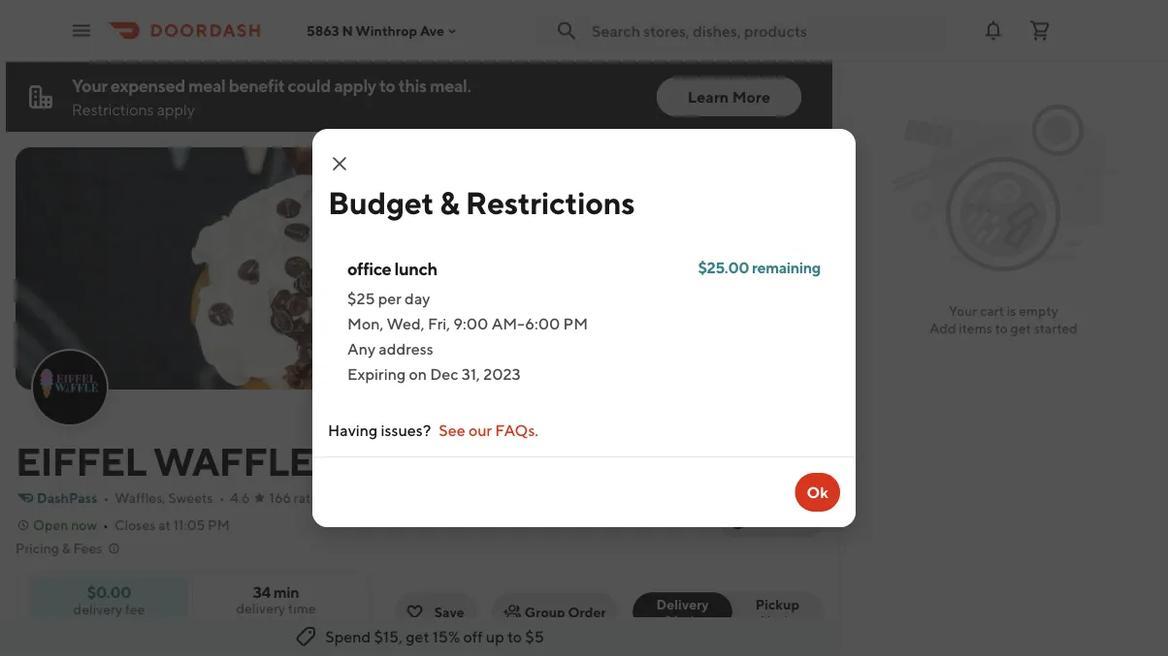 Task type: locate. For each thing, give the bounding box(es) containing it.
0 horizontal spatial 34
[[253, 584, 271, 602]]

& left fees
[[62, 541, 70, 557]]

delivery 34 min
[[656, 597, 709, 627]]

2 horizontal spatial min
[[775, 614, 794, 627]]

min for pickup
[[775, 614, 794, 627]]

restrictions
[[72, 100, 154, 119], [465, 184, 635, 221]]

min down pickup
[[775, 614, 794, 627]]

1 vertical spatial get
[[406, 628, 429, 647]]

1 horizontal spatial to
[[507, 628, 522, 647]]

mon,
[[347, 315, 384, 333]]

to inside your cart is empty add items to get started
[[995, 321, 1008, 337]]

2 vertical spatial to
[[507, 628, 522, 647]]

1 horizontal spatial &
[[440, 184, 459, 221]]

add
[[930, 321, 956, 337]]

& inside button
[[62, 541, 70, 557]]

issues?
[[381, 422, 431, 440]]

0 horizontal spatial &
[[62, 541, 70, 557]]

34 min delivery time
[[236, 584, 316, 617]]

close budget & restrictions image
[[328, 152, 351, 176]]

spend $15, get 15% off up to $5
[[325, 628, 544, 647]]

& right budget
[[440, 184, 459, 221]]

11:05
[[173, 518, 205, 534]]

to right up
[[507, 628, 522, 647]]

your inside your expensed meal benefit could apply to this meal. restrictions apply
[[72, 75, 107, 96]]

min left 16
[[681, 614, 701, 627]]

ok button
[[795, 473, 840, 512]]

34 right order
[[665, 614, 679, 627]]

1 horizontal spatial min
[[681, 614, 701, 627]]

$25
[[347, 290, 375, 308]]

delivery inside 34 min delivery time
[[236, 601, 285, 617]]

mi
[[273, 636, 288, 652]]

to for items
[[995, 321, 1008, 337]]

your inside your cart is empty add items to get started
[[949, 303, 977, 319]]

0 vertical spatial more
[[732, 88, 770, 106]]

info
[[786, 514, 811, 530]]

see
[[439, 422, 465, 440]]

& inside dialog
[[440, 184, 459, 221]]

min
[[273, 584, 299, 602], [681, 614, 701, 627], [775, 614, 794, 627]]

0 vertical spatial get
[[1011, 321, 1031, 337]]

per
[[378, 290, 402, 308]]

& for pricing
[[62, 541, 70, 557]]

0 vertical spatial to
[[379, 75, 395, 96]]

166 ratings
[[269, 490, 336, 506]]

fee
[[125, 602, 145, 618]]

dec
[[430, 365, 459, 384]]

order methods option group
[[633, 593, 823, 632]]

delivery up 4.7 at the left
[[236, 601, 285, 617]]

expanded
[[81, 636, 144, 652]]

0 horizontal spatial min
[[273, 584, 299, 602]]

meal.
[[430, 75, 471, 96]]

having issues? see our faqs.
[[328, 422, 539, 440]]

• left 4.6
[[219, 490, 224, 506]]

apply right could
[[334, 75, 376, 96]]

your expensed meal benefit could apply to this meal. restrictions apply
[[72, 75, 471, 119]]

delivery
[[656, 597, 709, 613], [190, 636, 241, 652]]

• right now
[[103, 518, 109, 534]]

delivery left 4.7 at the left
[[190, 636, 241, 652]]

5863
[[307, 23, 339, 39]]

more left "info" in the right bottom of the page
[[749, 514, 783, 530]]

1 vertical spatial &
[[62, 541, 70, 557]]

apply down expensed
[[157, 100, 195, 119]]

group
[[525, 604, 565, 620]]

to inside your expensed meal benefit could apply to this meal. restrictions apply
[[379, 75, 395, 96]]

delivery left fee
[[73, 602, 122, 618]]

budget & restrictions dialog
[[312, 129, 856, 528]]

your up the items
[[949, 303, 977, 319]]

fri,
[[428, 315, 450, 333]]

0 vertical spatial pm
[[563, 315, 588, 333]]

learn more button
[[657, 78, 801, 116]]

5863 n winthrop ave button
[[307, 23, 460, 39]]

restrictions inside your expensed meal benefit could apply to this meal. restrictions apply
[[72, 100, 154, 119]]

delivery left pickup
[[656, 597, 709, 613]]

your down open menu icon on the top of the page
[[72, 75, 107, 96]]

cart
[[980, 303, 1004, 319]]

1 vertical spatial restrictions
[[465, 184, 635, 221]]

pm
[[563, 315, 588, 333], [208, 518, 230, 534]]

1 vertical spatial to
[[995, 321, 1008, 337]]

$25.00 remaining
[[698, 259, 821, 277]]

get down is
[[1011, 321, 1031, 337]]

sweets
[[168, 490, 213, 506]]

more inside button
[[749, 514, 783, 530]]

34 left "time"
[[253, 584, 271, 602]]

waffle
[[153, 439, 313, 485]]

eiffel
[[16, 439, 146, 485]]

to down cart
[[995, 321, 1008, 337]]

1 horizontal spatial 34
[[665, 614, 679, 627]]

pm right am–6:00
[[563, 315, 588, 333]]

eiffel waffle
[[16, 439, 313, 485]]

delivery
[[236, 601, 285, 617], [73, 602, 122, 618]]

eiffel waffle image
[[16, 147, 823, 390], [33, 351, 107, 425]]

any
[[347, 340, 376, 358]]

benefit
[[229, 75, 285, 96]]

learn
[[688, 88, 729, 106]]

0 horizontal spatial delivery
[[190, 636, 241, 652]]

1 horizontal spatial your
[[949, 303, 977, 319]]

pm right 11:05
[[208, 518, 230, 534]]

more
[[732, 88, 770, 106], [749, 514, 783, 530]]

1 horizontal spatial restrictions
[[465, 184, 635, 221]]

to
[[379, 75, 395, 96], [995, 321, 1008, 337], [507, 628, 522, 647]]

1 vertical spatial 34
[[665, 614, 679, 627]]

pricing & fees
[[16, 541, 102, 557]]

min inside delivery 34 min
[[681, 614, 701, 627]]

0 horizontal spatial get
[[406, 628, 429, 647]]

your
[[72, 75, 107, 96], [949, 303, 977, 319]]

0 vertical spatial 34
[[253, 584, 271, 602]]

0 horizontal spatial restrictions
[[72, 100, 154, 119]]

min for delivery
[[681, 614, 701, 627]]

address
[[379, 340, 433, 358]]

0 vertical spatial restrictions
[[72, 100, 154, 119]]

1 vertical spatial your
[[949, 303, 977, 319]]

1 horizontal spatial delivery
[[656, 597, 709, 613]]

delivery inside $0.00 delivery fee
[[73, 602, 122, 618]]

$15,
[[374, 628, 403, 647]]

1 horizontal spatial pm
[[563, 315, 588, 333]]

min inside 34 min delivery time
[[273, 584, 299, 602]]

1 horizontal spatial get
[[1011, 321, 1031, 337]]

166
[[269, 490, 291, 506]]

winthrop
[[356, 23, 417, 39]]

open
[[33, 518, 68, 534]]

• left 4.7 at the left
[[244, 636, 249, 652]]

pickup 16 min
[[755, 597, 799, 627]]

apply
[[334, 75, 376, 96], [157, 100, 195, 119]]

1 vertical spatial pm
[[208, 518, 230, 534]]

•
[[103, 490, 109, 506], [219, 490, 224, 506], [103, 518, 109, 534], [244, 636, 249, 652]]

to left this at the left of page
[[379, 75, 395, 96]]

time
[[288, 601, 316, 617]]

more right learn
[[732, 88, 770, 106]]

0 horizontal spatial delivery
[[73, 602, 122, 618]]

0 vertical spatial &
[[440, 184, 459, 221]]

None radio
[[633, 593, 732, 632], [721, 593, 823, 632], [633, 593, 732, 632], [721, 593, 823, 632]]

1 vertical spatial apply
[[157, 100, 195, 119]]

min up mi
[[273, 584, 299, 602]]

1 horizontal spatial apply
[[334, 75, 376, 96]]

34
[[253, 584, 271, 602], [665, 614, 679, 627]]

get left 15%
[[406, 628, 429, 647]]

min inside 'pickup 16 min'
[[775, 614, 794, 627]]

0 horizontal spatial your
[[72, 75, 107, 96]]

1 vertical spatial delivery
[[190, 636, 241, 652]]

2 horizontal spatial to
[[995, 321, 1008, 337]]

0 horizontal spatial to
[[379, 75, 395, 96]]

empty
[[1019, 303, 1058, 319]]

save
[[434, 604, 465, 620]]

1 horizontal spatial delivery
[[236, 601, 285, 617]]

0 vertical spatial delivery
[[656, 597, 709, 613]]

0 vertical spatial your
[[72, 75, 107, 96]]

&
[[440, 184, 459, 221], [62, 541, 70, 557]]

1 vertical spatial more
[[749, 514, 783, 530]]



Task type: describe. For each thing, give the bounding box(es) containing it.
$0.00 delivery fee
[[73, 583, 145, 618]]

pm inside $25 per day mon, wed, fri, 9:00 am–6:00 pm any address expiring on dec 31, 2023
[[563, 315, 588, 333]]

remaining
[[752, 259, 821, 277]]

ratings
[[294, 490, 336, 506]]

order
[[568, 604, 606, 620]]

$5
[[525, 628, 544, 647]]

lunch
[[394, 258, 437, 279]]

0 items, open order cart image
[[1028, 19, 1052, 42]]

office lunch
[[347, 258, 437, 279]]

to for apply
[[379, 75, 395, 96]]

open menu image
[[70, 19, 93, 42]]

0 vertical spatial apply
[[334, 75, 376, 96]]

to for up
[[507, 628, 522, 647]]

this
[[398, 75, 427, 96]]

group order button
[[492, 593, 618, 632]]

more info
[[749, 514, 811, 530]]

expanded range delivery • 4.7 mi image
[[349, 636, 365, 652]]

fees
[[73, 541, 102, 557]]

started
[[1034, 321, 1078, 337]]

pricing
[[16, 541, 59, 557]]

having
[[328, 422, 378, 440]]

delivery inside order methods option group
[[656, 597, 709, 613]]

34 inside delivery 34 min
[[665, 614, 679, 627]]

spend
[[325, 628, 371, 647]]

your for expensed
[[72, 75, 107, 96]]

am–6:00
[[492, 315, 560, 333]]

could
[[288, 75, 331, 96]]

notification bell image
[[982, 19, 1005, 42]]

15%
[[432, 628, 460, 647]]

budget
[[328, 184, 434, 221]]

save button
[[396, 593, 476, 632]]

wed,
[[387, 315, 425, 333]]

at
[[158, 518, 171, 534]]

expensed
[[110, 75, 185, 96]]

budget & restrictions
[[328, 184, 635, 221]]

faqs.
[[495, 422, 539, 440]]

range
[[147, 636, 187, 652]]

your cart is empty add items to get started
[[930, 303, 1078, 337]]

pickup
[[755, 597, 799, 613]]

our
[[468, 422, 492, 440]]

$25 per day mon, wed, fri, 9:00 am–6:00 pm any address expiring on dec 31, 2023
[[347, 290, 588, 384]]

34 inside 34 min delivery time
[[253, 584, 271, 602]]

& for budget
[[440, 184, 459, 221]]

more inside button
[[732, 88, 770, 106]]

get inside your cart is empty add items to get started
[[1011, 321, 1031, 337]]

learn more
[[688, 88, 770, 106]]

up
[[486, 628, 504, 647]]

meal
[[188, 75, 226, 96]]

$0.00
[[87, 583, 131, 602]]

31,
[[462, 365, 480, 384]]

waffles, sweets
[[115, 490, 213, 506]]

dashpass
[[37, 490, 97, 506]]

off
[[463, 628, 483, 647]]

pricing & fees button
[[16, 539, 122, 559]]

on
[[409, 365, 427, 384]]

0 horizontal spatial apply
[[157, 100, 195, 119]]

office
[[347, 258, 391, 279]]

restrictions inside dialog
[[465, 184, 635, 221]]

waffles,
[[115, 490, 166, 506]]

• left waffles,
[[103, 490, 109, 506]]

2023
[[483, 365, 521, 384]]

0 horizontal spatial pm
[[208, 518, 230, 534]]

now
[[71, 518, 97, 534]]

see our faqs. link
[[439, 420, 539, 441]]

is
[[1007, 303, 1016, 319]]

items
[[959, 321, 992, 337]]

closes
[[114, 518, 156, 534]]

ave
[[420, 23, 444, 39]]

4.6
[[230, 490, 250, 506]]

expiring
[[347, 365, 406, 384]]

n
[[342, 23, 353, 39]]

4.7
[[252, 636, 271, 652]]

expanded range delivery • 4.7 mi
[[81, 636, 288, 652]]

open now
[[33, 518, 97, 534]]

dashpass •
[[37, 490, 109, 506]]

$25.00
[[698, 259, 749, 277]]

day
[[405, 290, 430, 308]]

16
[[761, 614, 772, 627]]

more info button
[[718, 506, 823, 537]]

your for cart
[[949, 303, 977, 319]]

• closes at 11:05 pm
[[103, 518, 230, 534]]

5863 n winthrop ave
[[307, 23, 444, 39]]

group order
[[525, 604, 606, 620]]

9:00
[[453, 315, 488, 333]]



Task type: vqa. For each thing, say whether or not it's contained in the screenshot.
Open Menu icon
yes



